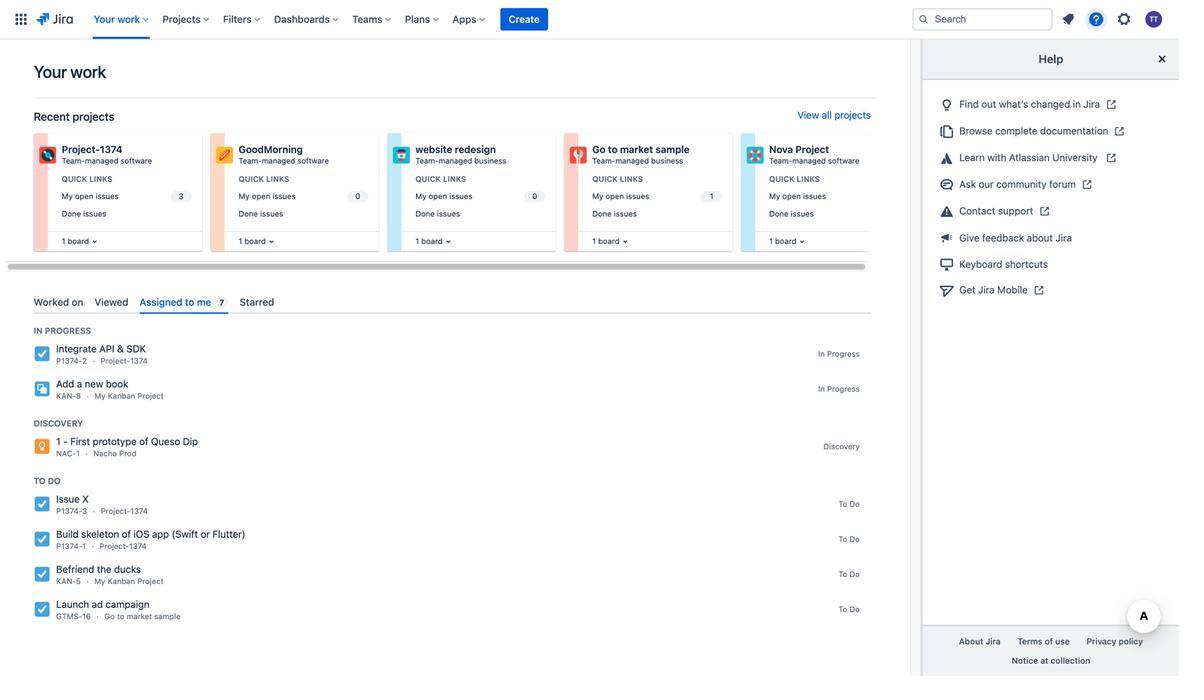 Task type: locate. For each thing, give the bounding box(es) containing it.
2 horizontal spatial of
[[1046, 637, 1054, 647]]

open down 'go to market sample team-managed business'
[[606, 192, 624, 201]]

my for project-1374
[[62, 192, 73, 201]]

software inside goodmorning team-managed software
[[298, 156, 329, 165]]

give feedback about jira link
[[935, 225, 1169, 251]]

4 done from the left
[[593, 209, 612, 218]]

1 horizontal spatial work
[[118, 13, 140, 25]]

banner
[[0, 0, 1180, 39]]

0 horizontal spatial work
[[70, 62, 106, 81]]

1 my open issues link from the left
[[59, 189, 194, 205]]

3 managed from the left
[[439, 156, 472, 165]]

1 done from the left
[[62, 209, 81, 218]]

0 horizontal spatial to
[[117, 612, 125, 621]]

projects up project-1374 team-managed software
[[73, 110, 114, 123]]

team- for nova project
[[770, 156, 793, 165]]

team- inside website redesign team-managed business
[[416, 156, 439, 165]]

2 vertical spatial project
[[137, 577, 164, 586]]

4 my open issues from the left
[[593, 192, 650, 201]]

filters
[[223, 13, 252, 25]]

your work left projects
[[94, 13, 140, 25]]

discovery
[[34, 419, 83, 429], [824, 442, 860, 451]]

3 done issues link from the left
[[413, 206, 548, 222]]

1 board image from the left
[[89, 236, 100, 247]]

open down the nova project team-managed software
[[783, 192, 801, 201]]

4 done issues from the left
[[593, 209, 637, 218]]

· right 8
[[87, 392, 89, 401]]

project- down skeleton
[[100, 542, 129, 551]]

1 vertical spatial kanban
[[108, 577, 135, 586]]

board image
[[89, 236, 100, 247], [266, 236, 277, 247], [443, 236, 454, 247], [620, 236, 631, 247], [797, 236, 808, 247]]

p1374- down the integrate
[[56, 357, 82, 366]]

4 links from the left
[[620, 175, 643, 184]]

about
[[960, 637, 984, 647]]

3 open from the left
[[429, 192, 447, 201]]

done for go
[[593, 209, 612, 218]]

1 kanban from the top
[[108, 392, 135, 401]]

5 done issues link from the left
[[767, 206, 902, 222]]

quick for project-
[[62, 175, 87, 184]]

· right 5
[[86, 577, 89, 586]]

5 1 board from the left
[[770, 237, 797, 246]]

banner containing your work
[[0, 0, 1180, 39]]

1374 up the ios
[[131, 507, 148, 516]]

done issues down the nova project team-managed software
[[770, 209, 814, 218]]

software inside project-1374 team-managed software
[[121, 156, 152, 165]]

p1374- inside integrate api & sdk p1374-2 · project-1374
[[56, 357, 82, 366]]

launch
[[56, 599, 89, 610]]

done issues down 'go to market sample team-managed business'
[[593, 209, 637, 218]]

terms of use
[[1018, 637, 1071, 647]]

with
[[988, 152, 1007, 163]]

my open issues link down goodmorning team-managed software
[[236, 189, 371, 205]]

project- up skeleton
[[101, 507, 131, 516]]

&
[[117, 343, 124, 355]]

4 my open issues link from the left
[[590, 189, 725, 205]]

progress for add a new book
[[828, 384, 860, 394]]

done issues link up 1 board dropdown button
[[236, 206, 371, 222]]

1 horizontal spatial projects
[[835, 109, 872, 121]]

project inside add a new book kan-8 · my kanban project
[[138, 392, 164, 401]]

1 vertical spatial work
[[70, 62, 106, 81]]

quick down nova
[[770, 175, 795, 184]]

kanban inside befriend the ducks kan-5 · my kanban project
[[108, 577, 135, 586]]

open for project
[[783, 192, 801, 201]]

project-
[[62, 144, 100, 155], [101, 357, 130, 366], [101, 507, 131, 516], [100, 542, 129, 551]]

notice at collection link
[[1004, 651, 1099, 671]]

my down new
[[95, 392, 106, 401]]

done issues link down website redesign team-managed business
[[413, 206, 548, 222]]

dip
[[183, 436, 198, 448]]

go to market sample team-managed business
[[593, 144, 690, 165]]

done issues link down project-1374 team-managed software
[[59, 206, 194, 222]]

1 inside dropdown button
[[239, 237, 242, 246]]

to inside launch ad campaign gtms-16 · go to market sample
[[117, 612, 125, 621]]

issues
[[96, 192, 119, 201], [273, 192, 296, 201], [450, 192, 473, 201], [627, 192, 650, 201], [804, 192, 827, 201], [83, 209, 106, 218], [260, 209, 283, 218], [437, 209, 460, 218], [614, 209, 637, 218], [791, 209, 814, 218]]

0 vertical spatial kan-
[[56, 392, 76, 401]]

my down nova
[[770, 192, 781, 201]]

nova
[[770, 144, 794, 155]]

projects inside 'view all projects' link
[[835, 109, 872, 121]]

0 horizontal spatial business
[[475, 156, 507, 165]]

quick links down 'go to market sample team-managed business'
[[593, 175, 643, 184]]

mobile
[[998, 284, 1028, 296]]

of inside 1 - first prototype of queso dip nac-1 · nacho prod
[[139, 436, 148, 448]]

quick down 'go to market sample team-managed business'
[[593, 175, 618, 184]]

my open issues down 'go to market sample team-managed business'
[[593, 192, 650, 201]]

managed for website
[[439, 156, 472, 165]]

first
[[70, 436, 90, 448]]

my open issues link for nova project
[[767, 189, 902, 205]]

1 quick links from the left
[[62, 175, 113, 184]]

3 quick from the left
[[416, 175, 441, 184]]

open down "website" at the left top of the page
[[429, 192, 447, 201]]

0 vertical spatial to
[[608, 144, 618, 155]]

ask our community forum
[[960, 178, 1077, 190]]

3 1 board from the left
[[416, 237, 443, 246]]

1 horizontal spatial market
[[620, 144, 654, 155]]

4 board image from the left
[[620, 236, 631, 247]]

about jira
[[960, 637, 1001, 647]]

1 done issues from the left
[[62, 209, 106, 218]]

1 p1374- from the top
[[56, 357, 82, 366]]

my open issues down the nova project team-managed software
[[770, 192, 827, 201]]

3
[[82, 507, 87, 516]]

my inside add a new book kan-8 · my kanban project
[[95, 392, 106, 401]]

1 business from the left
[[475, 156, 507, 165]]

1 horizontal spatial sample
[[656, 144, 690, 155]]

2 vertical spatial in progress
[[819, 384, 860, 394]]

projects
[[163, 13, 201, 25]]

community
[[997, 178, 1047, 190]]

quick for nova
[[770, 175, 795, 184]]

1 - first prototype of queso dip nac-1 · nacho prod
[[56, 436, 198, 458]]

project- down recent projects
[[62, 144, 100, 155]]

3 done from the left
[[416, 209, 435, 218]]

1374 inside build skeleton of ios app (swift or flutter) p1374-1 · project-1374
[[129, 542, 147, 551]]

5 quick links from the left
[[770, 175, 820, 184]]

of left use
[[1046, 637, 1054, 647]]

sdk
[[127, 343, 146, 355]]

of
[[139, 436, 148, 448], [122, 529, 131, 540], [1046, 637, 1054, 647]]

2 kan- from the top
[[56, 577, 76, 586]]

0 vertical spatial market
[[620, 144, 654, 155]]

1 vertical spatial discovery
[[824, 442, 860, 451]]

1 board button
[[59, 234, 100, 249], [413, 234, 454, 249], [590, 234, 631, 249], [767, 234, 808, 249]]

browse complete documentation link
[[935, 118, 1169, 145]]

1 vertical spatial market
[[127, 612, 152, 621]]

1 team- from the left
[[62, 156, 85, 165]]

1 board inside dropdown button
[[239, 237, 266, 246]]

my open issues link down 'go to market sample team-managed business'
[[590, 189, 725, 205]]

1 vertical spatial kan-
[[56, 577, 76, 586]]

1 vertical spatial progress
[[828, 349, 860, 358]]

1 vertical spatial sample
[[154, 612, 181, 621]]

1 managed from the left
[[85, 156, 118, 165]]

managed inside the nova project team-managed software
[[793, 156, 826, 165]]

3 board from the left
[[422, 237, 443, 246]]

done issues down project-1374 team-managed software
[[62, 209, 106, 218]]

0 vertical spatial p1374-
[[56, 357, 82, 366]]

befriend the ducks kan-5 · my kanban project
[[56, 564, 164, 586]]

open up 1 board dropdown button
[[252, 192, 270, 201]]

kanban down ducks
[[108, 577, 135, 586]]

quick links for to
[[593, 175, 643, 184]]

2 1 board button from the left
[[413, 234, 454, 249]]

2 my open issues link from the left
[[236, 189, 371, 205]]

quick for website
[[416, 175, 441, 184]]

0 vertical spatial discovery
[[34, 419, 83, 429]]

tab list containing worked on
[[28, 291, 877, 314]]

1 horizontal spatial business
[[652, 156, 684, 165]]

my open issues for 1374
[[62, 192, 119, 201]]

2 p1374- from the top
[[56, 507, 82, 516]]

5 quick from the left
[[770, 175, 795, 184]]

in progress for integrate api & sdk
[[819, 349, 860, 358]]

filters button
[[219, 8, 266, 31]]

build skeleton of ios app (swift or flutter) p1374-1 · project-1374
[[56, 529, 246, 551]]

done
[[62, 209, 81, 218], [239, 209, 258, 218], [416, 209, 435, 218], [593, 209, 612, 218], [770, 209, 789, 218]]

2 kanban from the top
[[108, 577, 135, 586]]

4 board from the left
[[599, 237, 620, 246]]

open for 1374
[[75, 192, 93, 201]]

your work up recent projects
[[34, 62, 106, 81]]

Search field
[[913, 8, 1053, 31]]

website
[[416, 144, 453, 155]]

my open issues down website redesign team-managed business
[[416, 192, 473, 201]]

done issues up 1 board dropdown button
[[239, 209, 283, 218]]

1 my open issues from the left
[[62, 192, 119, 201]]

2 software from the left
[[298, 156, 329, 165]]

project right nova
[[796, 144, 830, 155]]

links down the nova project team-managed software
[[797, 175, 820, 184]]

close image
[[1155, 51, 1171, 67]]

2 open from the left
[[252, 192, 270, 201]]

· right 3
[[93, 507, 95, 516]]

0 horizontal spatial go
[[104, 612, 115, 621]]

contact support
[[960, 205, 1034, 217]]

my down "website" at the left top of the page
[[416, 192, 427, 201]]

1 board from the left
[[68, 237, 89, 246]]

p1374- down 'issue' at the bottom left of page
[[56, 507, 82, 516]]

to for kanban
[[839, 570, 848, 579]]

in for integrate api & sdk
[[819, 349, 825, 358]]

1 horizontal spatial go
[[593, 144, 606, 155]]

done issues for team-
[[239, 209, 283, 218]]

quick down project-1374 team-managed software
[[62, 175, 87, 184]]

quick links for team-
[[239, 175, 290, 184]]

· right 2
[[93, 357, 95, 366]]

keyboard shortcuts link
[[935, 251, 1169, 277]]

3 done issues from the left
[[416, 209, 460, 218]]

·
[[93, 357, 95, 366], [87, 392, 89, 401], [85, 449, 88, 458], [93, 507, 95, 516], [92, 542, 94, 551], [86, 577, 89, 586], [96, 612, 99, 621]]

0 vertical spatial in progress
[[34, 326, 91, 336]]

1 vertical spatial p1374-
[[56, 507, 82, 516]]

· down skeleton
[[92, 542, 94, 551]]

about
[[1028, 232, 1054, 244]]

0 vertical spatial sample
[[656, 144, 690, 155]]

business
[[475, 156, 507, 165], [652, 156, 684, 165]]

done issues down website redesign team-managed business
[[416, 209, 460, 218]]

1 horizontal spatial discovery
[[824, 442, 860, 451]]

1 vertical spatial to
[[185, 296, 194, 308]]

1374 down the ios
[[129, 542, 147, 551]]

quick links down project-1374 team-managed software
[[62, 175, 113, 184]]

ducks
[[114, 564, 141, 575]]

kan- down befriend
[[56, 577, 76, 586]]

1 horizontal spatial to
[[185, 296, 194, 308]]

do for kanban
[[850, 570, 860, 579]]

1 board button for go
[[590, 234, 631, 249]]

team- inside project-1374 team-managed software
[[62, 156, 85, 165]]

1 vertical spatial project
[[138, 392, 164, 401]]

ask our community forum link
[[935, 171, 1169, 198]]

team-
[[62, 156, 85, 165], [239, 156, 262, 165], [416, 156, 439, 165], [593, 156, 616, 165], [770, 156, 793, 165]]

2 horizontal spatial software
[[829, 156, 860, 165]]

3 quick links from the left
[[416, 175, 467, 184]]

my up 1 board dropdown button
[[239, 192, 250, 201]]

2 1 board from the left
[[239, 237, 266, 246]]

0 vertical spatial your work
[[94, 13, 140, 25]]

work up recent projects
[[70, 62, 106, 81]]

5 managed from the left
[[793, 156, 826, 165]]

1 vertical spatial your
[[34, 62, 67, 81]]

jira
[[1084, 98, 1101, 110], [1056, 232, 1073, 244], [979, 284, 995, 296], [986, 637, 1001, 647]]

4 1 board button from the left
[[767, 234, 808, 249]]

prototype
[[93, 436, 137, 448]]

4 quick links from the left
[[593, 175, 643, 184]]

of left the ios
[[122, 529, 131, 540]]

complete
[[996, 125, 1038, 137]]

1 horizontal spatial your
[[94, 13, 115, 25]]

1374 down recent projects
[[100, 144, 123, 155]]

to do for kanban
[[839, 570, 860, 579]]

1 vertical spatial in progress
[[819, 349, 860, 358]]

privacy policy link
[[1079, 632, 1152, 651]]

4 open from the left
[[606, 192, 624, 201]]

team- inside goodmorning team-managed software
[[239, 156, 262, 165]]

my inside befriend the ducks kan-5 · my kanban project
[[94, 577, 105, 586]]

1 vertical spatial go
[[104, 612, 115, 621]]

3 board image from the left
[[443, 236, 454, 247]]

of left queso
[[139, 436, 148, 448]]

our
[[979, 178, 994, 190]]

board for project
[[776, 237, 797, 246]]

3 links from the left
[[443, 175, 467, 184]]

done issues for project
[[770, 209, 814, 218]]

2 business from the left
[[652, 156, 684, 165]]

open down project-1374 team-managed software
[[75, 192, 93, 201]]

0 vertical spatial work
[[118, 13, 140, 25]]

board image inside dropdown button
[[266, 236, 277, 247]]

1 vertical spatial in
[[819, 349, 825, 358]]

0 vertical spatial project
[[796, 144, 830, 155]]

done issues link down 'go to market sample team-managed business'
[[590, 206, 725, 222]]

projects
[[835, 109, 872, 121], [73, 110, 114, 123]]

4 team- from the left
[[593, 156, 616, 165]]

flutter)
[[213, 529, 246, 540]]

managed inside project-1374 team-managed software
[[85, 156, 118, 165]]

a
[[77, 378, 82, 390]]

links for team-
[[266, 175, 290, 184]]

5 board from the left
[[776, 237, 797, 246]]

· inside befriend the ducks kan-5 · my kanban project
[[86, 577, 89, 586]]

jira image
[[37, 11, 73, 28], [37, 11, 73, 28]]

1 kan- from the top
[[56, 392, 76, 401]]

quick for goodmorning
[[239, 175, 264, 184]]

2 managed from the left
[[262, 156, 295, 165]]

4 quick from the left
[[593, 175, 618, 184]]

2 quick links from the left
[[239, 175, 290, 184]]

1 links from the left
[[89, 175, 113, 184]]

p1374-
[[56, 357, 82, 366], [56, 507, 82, 516], [56, 542, 82, 551]]

team- inside the nova project team-managed software
[[770, 156, 793, 165]]

done issues link down the nova project team-managed software
[[767, 206, 902, 222]]

create
[[509, 13, 540, 25]]

add a new book kan-8 · my kanban project
[[56, 378, 164, 401]]

campaign
[[106, 599, 150, 610]]

· inside launch ad campaign gtms-16 · go to market sample
[[96, 612, 99, 621]]

0 vertical spatial of
[[139, 436, 148, 448]]

· right 16
[[96, 612, 99, 621]]

my down 'go to market sample team-managed business'
[[593, 192, 604, 201]]

my open issues link for project-1374
[[59, 189, 194, 205]]

2 quick from the left
[[239, 175, 264, 184]]

1 software from the left
[[121, 156, 152, 165]]

0 horizontal spatial market
[[127, 612, 152, 621]]

quick links down the nova project team-managed software
[[770, 175, 820, 184]]

your work button
[[90, 8, 154, 31]]

policy
[[1120, 637, 1144, 647]]

quick down goodmorning
[[239, 175, 264, 184]]

1 open from the left
[[75, 192, 93, 201]]

out
[[982, 98, 997, 110]]

1 horizontal spatial software
[[298, 156, 329, 165]]

to do for to
[[839, 605, 860, 614]]

2 vertical spatial progress
[[828, 384, 860, 394]]

2 board from the left
[[245, 237, 266, 246]]

links for redesign
[[443, 175, 467, 184]]

2 done from the left
[[239, 209, 258, 218]]

view all projects link
[[798, 109, 872, 124]]

links down project-1374 team-managed software
[[89, 175, 113, 184]]

primary element
[[8, 0, 902, 39]]

1 quick from the left
[[62, 175, 87, 184]]

to for assigned
[[185, 296, 194, 308]]

2 done issues link from the left
[[236, 206, 371, 222]]

· inside add a new book kan-8 · my kanban project
[[87, 392, 89, 401]]

find
[[960, 98, 979, 110]]

done issues
[[62, 209, 106, 218], [239, 209, 283, 218], [416, 209, 460, 218], [593, 209, 637, 218], [770, 209, 814, 218]]

my down project-1374 team-managed software
[[62, 192, 73, 201]]

in for add a new book
[[819, 384, 825, 394]]

my open issues link down the nova project team-managed software
[[767, 189, 902, 205]]

software inside the nova project team-managed software
[[829, 156, 860, 165]]

0 vertical spatial your
[[94, 13, 115, 25]]

5 links from the left
[[797, 175, 820, 184]]

4 done issues link from the left
[[590, 206, 725, 222]]

1374 down sdk
[[130, 357, 148, 366]]

0 vertical spatial in
[[34, 326, 43, 336]]

2 vertical spatial of
[[1046, 637, 1054, 647]]

2 done issues from the left
[[239, 209, 283, 218]]

5 board image from the left
[[797, 236, 808, 247]]

quick links down goodmorning
[[239, 175, 290, 184]]

kanban down book
[[108, 392, 135, 401]]

3 p1374- from the top
[[56, 542, 82, 551]]

kan- inside add a new book kan-8 · my kanban project
[[56, 392, 76, 401]]

project down ducks
[[137, 577, 164, 586]]

browse complete documentation
[[960, 125, 1109, 137]]

3 team- from the left
[[416, 156, 439, 165]]

my open issues link down website redesign team-managed business
[[413, 189, 548, 205]]

done for goodmorning
[[239, 209, 258, 218]]

p1374- inside build skeleton of ios app (swift or flutter) p1374-1 · project-1374
[[56, 542, 82, 551]]

0 vertical spatial progress
[[45, 326, 91, 336]]

· down "first"
[[85, 449, 88, 458]]

to for flutter)
[[839, 535, 848, 544]]

issue
[[56, 494, 80, 505]]

1 1 board from the left
[[62, 237, 89, 246]]

my open issues link for go to market sample
[[590, 189, 725, 205]]

0 horizontal spatial your
[[34, 62, 67, 81]]

board image for project
[[797, 236, 808, 247]]

your profile and settings image
[[1146, 11, 1163, 28]]

quick links for redesign
[[416, 175, 467, 184]]

1374
[[100, 144, 123, 155], [130, 357, 148, 366], [131, 507, 148, 516], [129, 542, 147, 551]]

recent
[[34, 110, 70, 123]]

new
[[85, 378, 103, 390]]

quick links down "website" at the left top of the page
[[416, 175, 467, 184]]

managed inside website redesign team-managed business
[[439, 156, 472, 165]]

1 vertical spatial of
[[122, 529, 131, 540]]

managed for nova
[[793, 156, 826, 165]]

p1374- down build in the left of the page
[[56, 542, 82, 551]]

my open issues link down project-1374 team-managed software
[[59, 189, 194, 205]]

0 horizontal spatial of
[[122, 529, 131, 540]]

quick links
[[62, 175, 113, 184], [239, 175, 290, 184], [416, 175, 467, 184], [593, 175, 643, 184], [770, 175, 820, 184]]

project- inside build skeleton of ios app (swift or flutter) p1374-1 · project-1374
[[100, 542, 129, 551]]

0 horizontal spatial software
[[121, 156, 152, 165]]

links down website redesign team-managed business
[[443, 175, 467, 184]]

links down 'go to market sample team-managed business'
[[620, 175, 643, 184]]

5 my open issues link from the left
[[767, 189, 902, 205]]

3 my open issues from the left
[[416, 192, 473, 201]]

5 team- from the left
[[770, 156, 793, 165]]

managed inside goodmorning team-managed software
[[262, 156, 295, 165]]

2 vertical spatial in
[[819, 384, 825, 394]]

4 managed from the left
[[616, 156, 649, 165]]

get jira mobile
[[960, 284, 1028, 296]]

project up queso
[[138, 392, 164, 401]]

2 board image from the left
[[266, 236, 277, 247]]

1 horizontal spatial of
[[139, 436, 148, 448]]

2 vertical spatial p1374-
[[56, 542, 82, 551]]

1 done issues link from the left
[[59, 206, 194, 222]]

or
[[201, 529, 210, 540]]

2 my open issues from the left
[[239, 192, 296, 201]]

2 team- from the left
[[239, 156, 262, 165]]

2 links from the left
[[266, 175, 290, 184]]

1 1 board button from the left
[[59, 234, 100, 249]]

4 1 board from the left
[[593, 237, 620, 246]]

to inside 'go to market sample team-managed business'
[[608, 144, 618, 155]]

kan- down add
[[56, 392, 76, 401]]

· inside issue x p1374-3 · project-1374
[[93, 507, 95, 516]]

project inside befriend the ducks kan-5 · my kanban project
[[137, 577, 164, 586]]

your work inside dropdown button
[[94, 13, 140, 25]]

tab list
[[28, 291, 877, 314]]

kanban inside add a new book kan-8 · my kanban project
[[108, 392, 135, 401]]

0 horizontal spatial sample
[[154, 612, 181, 621]]

0 vertical spatial kanban
[[108, 392, 135, 401]]

work inside dropdown button
[[118, 13, 140, 25]]

managed for project-
[[85, 156, 118, 165]]

5 my open issues from the left
[[770, 192, 827, 201]]

1 board for to
[[593, 237, 620, 246]]

done for nova
[[770, 209, 789, 218]]

build
[[56, 529, 79, 540]]

your work
[[94, 13, 140, 25], [34, 62, 106, 81]]

links down goodmorning team-managed software
[[266, 175, 290, 184]]

3 1 board button from the left
[[590, 234, 631, 249]]

8
[[76, 392, 81, 401]]

3 my open issues link from the left
[[413, 189, 548, 205]]

5 done issues from the left
[[770, 209, 814, 218]]

learn
[[960, 152, 986, 163]]

0 vertical spatial go
[[593, 144, 606, 155]]

business inside website redesign team-managed business
[[475, 156, 507, 165]]

work left projects
[[118, 13, 140, 25]]

2 vertical spatial to
[[117, 612, 125, 621]]

· inside integrate api & sdk p1374-2 · project-1374
[[93, 357, 95, 366]]

quick links for project
[[770, 175, 820, 184]]

5 done from the left
[[770, 209, 789, 218]]

1 board
[[62, 237, 89, 246], [239, 237, 266, 246], [416, 237, 443, 246], [593, 237, 620, 246], [770, 237, 797, 246]]

2 horizontal spatial to
[[608, 144, 618, 155]]

3 software from the left
[[829, 156, 860, 165]]

5 open from the left
[[783, 192, 801, 201]]

do
[[48, 476, 61, 486], [850, 500, 860, 509], [850, 535, 860, 544], [850, 570, 860, 579], [850, 605, 860, 614]]

project- down "&"
[[101, 357, 130, 366]]

to
[[34, 476, 46, 486], [839, 500, 848, 509], [839, 535, 848, 544], [839, 570, 848, 579], [839, 605, 848, 614]]

your inside dropdown button
[[94, 13, 115, 25]]

go
[[593, 144, 606, 155], [104, 612, 115, 621]]

projects right the all
[[835, 109, 872, 121]]

links for to
[[620, 175, 643, 184]]

quick down "website" at the left top of the page
[[416, 175, 441, 184]]

board image for to
[[620, 236, 631, 247]]

board inside dropdown button
[[245, 237, 266, 246]]

my down 'the'
[[94, 577, 105, 586]]

my open issues down project-1374 team-managed software
[[62, 192, 119, 201]]

my open issues down goodmorning team-managed software
[[239, 192, 296, 201]]



Task type: describe. For each thing, give the bounding box(es) containing it.
sample inside 'go to market sample team-managed business'
[[656, 144, 690, 155]]

to do for flutter)
[[839, 535, 860, 544]]

board for team-
[[245, 237, 266, 246]]

1374 inside issue x p1374-3 · project-1374
[[131, 507, 148, 516]]

create button
[[501, 8, 548, 31]]

board image for team-
[[266, 236, 277, 247]]

privacy policy
[[1087, 637, 1144, 647]]

business inside 'go to market sample team-managed business'
[[652, 156, 684, 165]]

managed inside 'go to market sample team-managed business'
[[616, 156, 649, 165]]

1 board for redesign
[[416, 237, 443, 246]]

progress for integrate api & sdk
[[828, 349, 860, 358]]

do for to
[[850, 605, 860, 614]]

project- inside project-1374 team-managed software
[[62, 144, 100, 155]]

atlassian
[[1010, 152, 1050, 163]]

team- for website redesign
[[416, 156, 439, 165]]

changed
[[1032, 98, 1071, 110]]

learn with atlassian university
[[960, 152, 1101, 163]]

documentation
[[1041, 125, 1109, 137]]

in progress for add a new book
[[819, 384, 860, 394]]

keyboard shortcuts
[[960, 258, 1049, 270]]

my for website redesign
[[416, 192, 427, 201]]

1 board for 1374
[[62, 237, 89, 246]]

-
[[63, 436, 68, 448]]

my open issues link for website redesign
[[413, 189, 548, 205]]

market inside launch ad campaign gtms-16 · go to market sample
[[127, 612, 152, 621]]

notifications image
[[1061, 11, 1077, 28]]

assigned
[[140, 296, 182, 308]]

0 horizontal spatial projects
[[73, 110, 114, 123]]

done issues link for goodmorning
[[236, 206, 371, 222]]

done issues for 1374
[[62, 209, 106, 218]]

1 vertical spatial your work
[[34, 62, 106, 81]]

16
[[82, 612, 91, 621]]

in
[[1074, 98, 1082, 110]]

1374 inside project-1374 team-managed software
[[100, 144, 123, 155]]

· inside 1 - first prototype of queso dip nac-1 · nacho prod
[[85, 449, 88, 458]]

board image for 1374
[[89, 236, 100, 247]]

what's
[[1000, 98, 1029, 110]]

browse
[[960, 125, 993, 137]]

open for redesign
[[429, 192, 447, 201]]

go inside launch ad campaign gtms-16 · go to market sample
[[104, 612, 115, 621]]

1 board button
[[236, 234, 277, 249]]

my for goodmorning
[[239, 192, 250, 201]]

contact support link
[[935, 198, 1169, 225]]

forum
[[1050, 178, 1077, 190]]

quick for go
[[593, 175, 618, 184]]

integrate api & sdk p1374-2 · project-1374
[[56, 343, 148, 366]]

launch ad campaign gtms-16 · go to market sample
[[56, 599, 181, 621]]

feedback
[[983, 232, 1025, 244]]

project-1374 team-managed software
[[62, 144, 152, 165]]

done issues for to
[[593, 209, 637, 218]]

5
[[76, 577, 81, 586]]

teams
[[353, 13, 383, 25]]

view all projects
[[798, 109, 872, 121]]

my for nova project
[[770, 192, 781, 201]]

software for project-1374
[[121, 156, 152, 165]]

terms of use link
[[1010, 632, 1079, 651]]

nova project team-managed software
[[770, 144, 860, 165]]

open for team-
[[252, 192, 270, 201]]

find out what's changed in jira
[[960, 98, 1101, 110]]

board image for redesign
[[443, 236, 454, 247]]

my open issues for to
[[593, 192, 650, 201]]

team- inside 'go to market sample team-managed business'
[[593, 156, 616, 165]]

ask
[[960, 178, 977, 190]]

p1374- inside issue x p1374-3 · project-1374
[[56, 507, 82, 516]]

on
[[72, 296, 83, 308]]

my open issues for project
[[770, 192, 827, 201]]

done for project-
[[62, 209, 81, 218]]

1 board button for nova
[[767, 234, 808, 249]]

use
[[1056, 637, 1071, 647]]

open for to
[[606, 192, 624, 201]]

board for 1374
[[68, 237, 89, 246]]

university
[[1053, 152, 1098, 163]]

1 board for project
[[770, 237, 797, 246]]

done issues link for project-1374
[[59, 206, 194, 222]]

jira inside button
[[986, 637, 1001, 647]]

get jira mobile link
[[935, 277, 1169, 304]]

board for redesign
[[422, 237, 443, 246]]

keyboard
[[960, 258, 1003, 270]]

do for flutter)
[[850, 535, 860, 544]]

search image
[[919, 14, 930, 25]]

to for go
[[608, 144, 618, 155]]

0 horizontal spatial discovery
[[34, 419, 83, 429]]

· inside build skeleton of ios app (swift or flutter) p1374-1 · project-1374
[[92, 542, 94, 551]]

nac-
[[56, 449, 76, 458]]

plans
[[405, 13, 430, 25]]

done issues link for website redesign
[[413, 206, 548, 222]]

plans button
[[401, 8, 444, 31]]

appswitcher icon image
[[13, 11, 29, 28]]

shortcuts
[[1006, 258, 1049, 270]]

issue x p1374-3 · project-1374
[[56, 494, 148, 516]]

starred
[[240, 296, 274, 308]]

1 board for team-
[[239, 237, 266, 246]]

software for nova project
[[829, 156, 860, 165]]

projects button
[[158, 8, 215, 31]]

7
[[219, 298, 224, 308]]

sample inside launch ad campaign gtms-16 · go to market sample
[[154, 612, 181, 621]]

quick links for 1374
[[62, 175, 113, 184]]

api
[[99, 343, 114, 355]]

project inside the nova project team-managed software
[[796, 144, 830, 155]]

dashboards
[[274, 13, 330, 25]]

website redesign team-managed business
[[416, 144, 507, 165]]

project- inside issue x p1374-3 · project-1374
[[101, 507, 131, 516]]

view
[[798, 109, 820, 121]]

teams button
[[348, 8, 397, 31]]

recent projects
[[34, 110, 114, 123]]

skeleton
[[81, 529, 119, 540]]

apps button
[[449, 8, 491, 31]]

notice
[[1012, 656, 1039, 666]]

prod
[[119, 449, 137, 458]]

team- for project-1374
[[62, 156, 85, 165]]

my for go to market sample
[[593, 192, 604, 201]]

help image
[[1089, 11, 1105, 28]]

links for 1374
[[89, 175, 113, 184]]

1 inside build skeleton of ios app (swift or flutter) p1374-1 · project-1374
[[82, 542, 86, 551]]

goodmorning team-managed software
[[239, 144, 329, 165]]

terms
[[1018, 637, 1043, 647]]

contact
[[960, 205, 996, 217]]

market inside 'go to market sample team-managed business'
[[620, 144, 654, 155]]

redesign
[[455, 144, 496, 155]]

worked
[[34, 296, 69, 308]]

project- inside integrate api & sdk p1374-2 · project-1374
[[101, 357, 130, 366]]

1 board button for project-
[[59, 234, 100, 249]]

done issues link for nova project
[[767, 206, 902, 222]]

done for website
[[416, 209, 435, 218]]

my open issues link for goodmorning
[[236, 189, 371, 205]]

1 board button for website
[[413, 234, 454, 249]]

collection
[[1051, 656, 1091, 666]]

privacy
[[1087, 637, 1117, 647]]

help
[[1039, 52, 1064, 66]]

board for to
[[599, 237, 620, 246]]

settings image
[[1117, 11, 1134, 28]]

1374 inside integrate api & sdk p1374-2 · project-1374
[[130, 357, 148, 366]]

my open issues for redesign
[[416, 192, 473, 201]]

apps
[[453, 13, 477, 25]]

of inside build skeleton of ios app (swift or flutter) p1374-1 · project-1374
[[122, 529, 131, 540]]

done issues link for go to market sample
[[590, 206, 725, 222]]

kan- inside befriend the ducks kan-5 · my kanban project
[[56, 577, 76, 586]]

give
[[960, 232, 980, 244]]

2
[[82, 357, 87, 366]]

x
[[82, 494, 89, 505]]

done issues for redesign
[[416, 209, 460, 218]]

at
[[1041, 656, 1049, 666]]

learn with atlassian university link
[[935, 145, 1169, 171]]

ad
[[92, 599, 103, 610]]

my open issues for team-
[[239, 192, 296, 201]]

me
[[197, 296, 211, 308]]

links for project
[[797, 175, 820, 184]]

go inside 'go to market sample team-managed business'
[[593, 144, 606, 155]]

to for to
[[839, 605, 848, 614]]

book
[[106, 378, 128, 390]]

integrate
[[56, 343, 97, 355]]

give feedback about jira
[[960, 232, 1073, 244]]

about jira button
[[951, 632, 1010, 651]]

(swift
[[172, 529, 198, 540]]

add
[[56, 378, 74, 390]]



Task type: vqa. For each thing, say whether or not it's contained in the screenshot.


